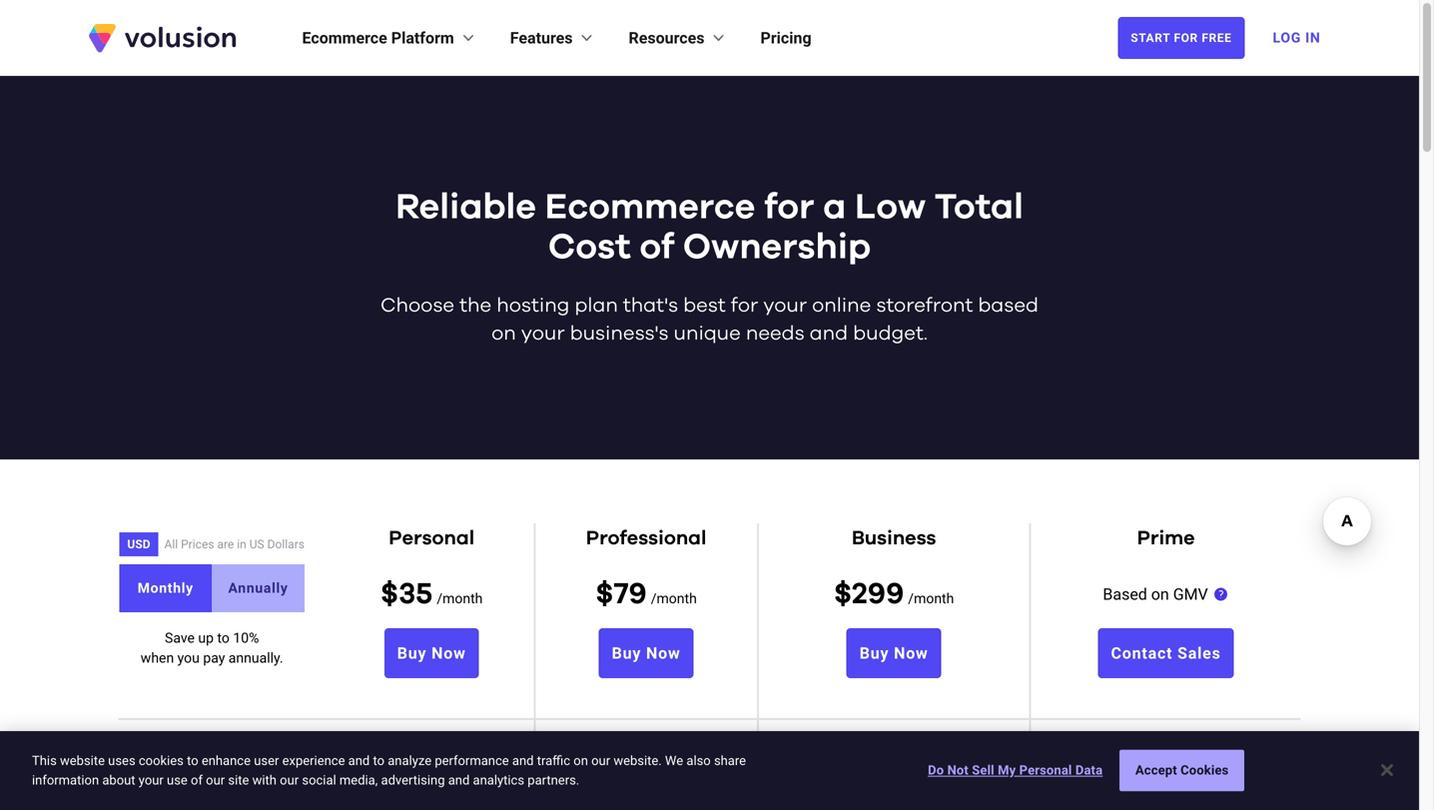 Task type: locate. For each thing, give the bounding box(es) containing it.
ecommerce inside dropdown button
[[302, 28, 387, 47]]

$
[[381, 579, 399, 609], [596, 579, 614, 609], [834, 579, 852, 609]]

ecommerce
[[302, 28, 387, 47], [545, 190, 755, 226]]

on right based
[[1151, 585, 1169, 604]]

1 vertical spatial your
[[521, 324, 565, 344]]

unlimited
[[1055, 755, 1123, 774]]

we
[[665, 751, 683, 766]]

1 buy now link from the left
[[384, 628, 479, 678]]

1 horizontal spatial /month
[[651, 590, 697, 607]]

annually button
[[212, 564, 305, 612]]

accept
[[1136, 761, 1177, 776]]

of right use
[[191, 770, 203, 785]]

3 buy from the left
[[860, 644, 889, 663]]

2 vertical spatial your
[[139, 770, 164, 785]]

1 horizontal spatial for
[[764, 190, 814, 226]]

$ for 299
[[834, 579, 852, 609]]

now down $ 299 /month
[[894, 644, 928, 663]]

3 now from the left
[[894, 644, 928, 663]]

your down hosting
[[521, 324, 565, 344]]

cookies
[[139, 751, 184, 766]]

uses
[[108, 751, 135, 766]]

with
[[252, 770, 277, 785]]

0 horizontal spatial $
[[381, 579, 399, 609]]

/month inside $ 79 /month
[[651, 590, 697, 607]]

0 horizontal spatial gmv
[[154, 755, 189, 774]]

free
[[1202, 31, 1232, 45]]

to up use
[[187, 751, 198, 766]]

buy now down $ 299 /month
[[860, 644, 928, 663]]

cookies
[[1181, 761, 1229, 776]]

for up ownership
[[764, 190, 814, 226]]

buy down 299
[[860, 644, 889, 663]]

for
[[764, 190, 814, 226], [731, 296, 758, 316]]

buy down 35 on the left bottom of page
[[397, 644, 427, 663]]

1 vertical spatial ecommerce
[[545, 190, 755, 226]]

this website uses cookies to enhance user experience and to analyze performance and traffic on our website. we also share information about your use of our site with our social media, advertising and analytics partners.
[[32, 751, 746, 785]]

and down online
[[810, 324, 848, 344]]

0 horizontal spatial ecommerce
[[302, 28, 387, 47]]

2 horizontal spatial our
[[591, 751, 610, 766]]

2 horizontal spatial /month
[[908, 590, 954, 607]]

2 /month from the left
[[651, 590, 697, 607]]

choose
[[380, 296, 455, 316]]

your up needs
[[763, 296, 807, 316]]

3 buy now link from the left
[[847, 628, 941, 678]]

your inside this website uses cookies to enhance user experience and to analyze performance and traffic on our website. we also share information about your use of our site with our social media, advertising and analytics partners.
[[139, 770, 164, 785]]

dollars
[[267, 537, 305, 551]]

1 horizontal spatial of
[[640, 230, 674, 266]]

contact sales
[[1111, 644, 1221, 663]]

in
[[237, 537, 247, 551]]

2 horizontal spatial $
[[834, 579, 852, 609]]

choose the hosting plan that's best for your online storefront based on your business's unique needs and budget.
[[380, 296, 1039, 344]]

1 vertical spatial of
[[191, 770, 203, 785]]

do
[[928, 761, 944, 776]]

data
[[1076, 761, 1103, 776]]

also
[[687, 751, 711, 766]]

/month for 299
[[908, 590, 954, 607]]

do not sell my personal data button
[[928, 749, 1103, 788]]

ecommerce left the platform
[[302, 28, 387, 47]]

this
[[32, 751, 57, 766]]

now down $ 35 /month
[[432, 644, 466, 663]]

contact sales link
[[1098, 628, 1234, 678]]

299
[[852, 579, 904, 609]]

1 $ from the left
[[381, 579, 399, 609]]

now down $ 79 /month
[[646, 644, 681, 663]]

on right traffic
[[574, 751, 588, 766]]

2 buy now from the left
[[612, 644, 681, 663]]

3 /month from the left
[[908, 590, 954, 607]]

1 horizontal spatial on
[[574, 751, 588, 766]]

1 horizontal spatial buy
[[612, 644, 642, 663]]

personal
[[389, 528, 475, 548], [1019, 761, 1072, 776]]

1 /month from the left
[[437, 590, 483, 607]]

/month inside $ 299 /month
[[908, 590, 954, 607]]

1 horizontal spatial now
[[646, 644, 681, 663]]

2 $ from the left
[[596, 579, 614, 609]]

/month right 35 on the left bottom of page
[[437, 590, 483, 607]]

2 horizontal spatial buy
[[860, 644, 889, 663]]

buy now link down $ 35 /month
[[384, 628, 479, 678]]

buy now down $ 79 /month
[[612, 644, 681, 663]]

and down performance
[[448, 770, 470, 785]]

performance
[[435, 751, 509, 766]]

1 horizontal spatial gmv
[[1173, 585, 1208, 604]]

1 vertical spatial personal
[[1019, 761, 1072, 776]]

0 horizontal spatial of
[[191, 770, 203, 785]]

1 horizontal spatial your
[[521, 324, 565, 344]]

buy now link for 79
[[599, 628, 694, 678]]

2 vertical spatial on
[[574, 751, 588, 766]]

2 horizontal spatial buy now link
[[847, 628, 941, 678]]

personal up $ 35 /month
[[389, 528, 475, 548]]

accept cookies
[[1136, 761, 1229, 776]]

1 vertical spatial for
[[731, 296, 758, 316]]

our left website.
[[591, 751, 610, 766]]

monthly button
[[119, 564, 212, 612]]

annually
[[228, 580, 288, 596]]

1 buy from the left
[[397, 644, 427, 663]]

0 vertical spatial on
[[491, 324, 516, 344]]

our
[[591, 751, 610, 766], [206, 770, 225, 785], [280, 770, 299, 785]]

3 buy now from the left
[[860, 644, 928, 663]]

3 $ from the left
[[834, 579, 852, 609]]

max
[[119, 755, 150, 774]]

ecommerce up cost
[[545, 190, 755, 226]]

0 horizontal spatial personal
[[389, 528, 475, 548]]

unique
[[674, 324, 741, 344]]

/month right 299
[[908, 590, 954, 607]]

0 horizontal spatial /month
[[437, 590, 483, 607]]

0 horizontal spatial now
[[432, 644, 466, 663]]

resources
[[629, 28, 705, 47]]

up
[[198, 630, 214, 646]]

$100k
[[560, 755, 604, 774]]

0 vertical spatial of
[[640, 230, 674, 266]]

your down cookies
[[139, 770, 164, 785]]

1 now from the left
[[432, 644, 466, 663]]

reliable
[[396, 190, 536, 226]]

2 horizontal spatial buy now
[[860, 644, 928, 663]]

0 vertical spatial for
[[764, 190, 814, 226]]

of inside this website uses cookies to enhance user experience and to analyze performance and traffic on our website. we also share information about your use of our site with our social media, advertising and analytics partners.
[[191, 770, 203, 785]]

0 horizontal spatial buy
[[397, 644, 427, 663]]

1 vertical spatial gmv
[[154, 755, 189, 774]]

annually.
[[229, 650, 283, 666]]

resources button
[[629, 26, 729, 50]]

per
[[193, 755, 218, 774]]

gmv left per
[[154, 755, 189, 774]]

1 horizontal spatial personal
[[1019, 761, 1072, 776]]

2 horizontal spatial on
[[1151, 585, 1169, 604]]

buy now link
[[384, 628, 479, 678], [599, 628, 694, 678], [847, 628, 941, 678]]

not
[[947, 761, 969, 776]]

1 horizontal spatial $
[[596, 579, 614, 609]]

to up media,
[[373, 751, 385, 766]]

start
[[1131, 31, 1170, 45]]

you
[[177, 650, 200, 666]]

on down the
[[491, 324, 516, 344]]

based
[[1103, 585, 1147, 604]]

your
[[763, 296, 807, 316], [521, 324, 565, 344], [139, 770, 164, 785]]

of up that's
[[640, 230, 674, 266]]

to
[[217, 630, 230, 646], [187, 751, 198, 766], [373, 751, 385, 766]]

0 vertical spatial gmv
[[1173, 585, 1208, 604]]

0 vertical spatial ecommerce
[[302, 28, 387, 47]]

needs
[[746, 324, 805, 344]]

buy now down $ 35 /month
[[397, 644, 466, 663]]

buy down 79
[[612, 644, 642, 663]]

to right up on the bottom left
[[217, 630, 230, 646]]

of
[[640, 230, 674, 266], [191, 770, 203, 785]]

buy now link down $ 299 /month
[[847, 628, 941, 678]]

1 horizontal spatial to
[[217, 630, 230, 646]]

the
[[460, 296, 492, 316]]

1 horizontal spatial our
[[280, 770, 299, 785]]

buy now link down $ 79 /month
[[599, 628, 694, 678]]

2 buy from the left
[[612, 644, 642, 663]]

$ for 35
[[381, 579, 399, 609]]

use
[[167, 770, 188, 785]]

all prices are in us dollars
[[164, 537, 305, 551]]

gmv up sales
[[1173, 585, 1208, 604]]

website
[[60, 751, 105, 766]]

0 vertical spatial your
[[763, 296, 807, 316]]

ecommerce platform button
[[302, 26, 478, 50]]

0 horizontal spatial on
[[491, 324, 516, 344]]

buy now for 299
[[860, 644, 928, 663]]

0 horizontal spatial for
[[731, 296, 758, 316]]

1 horizontal spatial buy now
[[612, 644, 681, 663]]

1 horizontal spatial buy now link
[[599, 628, 694, 678]]

0 horizontal spatial buy now link
[[384, 628, 479, 678]]

partners.
[[528, 770, 580, 785]]

and
[[810, 324, 848, 344], [348, 751, 370, 766], [512, 751, 534, 766], [448, 770, 470, 785]]

to inside save up to 10% when you pay annually.
[[217, 630, 230, 646]]

/month right 79
[[651, 590, 697, 607]]

our right with
[[280, 770, 299, 785]]

0 vertical spatial personal
[[389, 528, 475, 548]]

buy now link for 35
[[384, 628, 479, 678]]

for right best
[[731, 296, 758, 316]]

2 buy now link from the left
[[599, 628, 694, 678]]

buy
[[397, 644, 427, 663], [612, 644, 642, 663], [860, 644, 889, 663]]

log in
[[1273, 29, 1321, 46]]

our down enhance
[[206, 770, 225, 785]]

accept cookies button
[[1120, 748, 1245, 789]]

save
[[165, 630, 195, 646]]

a
[[823, 190, 846, 226]]

1 buy now from the left
[[397, 644, 466, 663]]

buy for 79
[[612, 644, 642, 663]]

information
[[32, 770, 99, 785]]

2 now from the left
[[646, 644, 681, 663]]

0 horizontal spatial buy now
[[397, 644, 466, 663]]

now for 35
[[432, 644, 466, 663]]

$50k
[[354, 755, 390, 774]]

now for 79
[[646, 644, 681, 663]]

/month for 79
[[651, 590, 697, 607]]

and up media,
[[348, 751, 370, 766]]

/month inside $ 35 /month
[[437, 590, 483, 607]]

2 horizontal spatial now
[[894, 644, 928, 663]]

business
[[852, 528, 936, 548]]

on
[[491, 324, 516, 344], [1151, 585, 1169, 604], [574, 751, 588, 766]]

ownership
[[683, 230, 871, 266]]

that's
[[623, 296, 678, 316]]

0 horizontal spatial your
[[139, 770, 164, 785]]

personal right my
[[1019, 761, 1072, 776]]

pricing link
[[761, 26, 812, 50]]

ecommerce platform
[[302, 28, 454, 47]]

1 horizontal spatial ecommerce
[[545, 190, 755, 226]]



Task type: describe. For each thing, give the bounding box(es) containing it.
website.
[[614, 751, 662, 766]]

10%
[[233, 630, 259, 646]]

sales
[[1178, 644, 1221, 663]]

ecommerce inside reliable ecommerce for a low total cost of ownership
[[545, 190, 755, 226]]

social
[[302, 770, 336, 785]]

prices
[[181, 537, 214, 551]]

us
[[249, 537, 264, 551]]

storefront
[[876, 296, 973, 316]]

features button
[[510, 26, 597, 50]]

0 horizontal spatial our
[[206, 770, 225, 785]]

platform
[[391, 28, 454, 47]]

personal inside button
[[1019, 761, 1072, 776]]

when
[[141, 650, 174, 666]]

$ 35 /month
[[381, 579, 483, 609]]

based
[[978, 296, 1039, 316]]

total
[[935, 190, 1024, 226]]

cost
[[548, 230, 631, 266]]

on inside choose the hosting plan that's best for your online storefront based on your business's unique needs and budget.
[[491, 324, 516, 344]]

save up to 10% when you pay annually.
[[141, 630, 283, 666]]

0 horizontal spatial to
[[187, 751, 198, 766]]

/month for 35
[[437, 590, 483, 607]]

35
[[399, 579, 433, 609]]

buy for 35
[[397, 644, 427, 663]]

hosting
[[497, 296, 570, 316]]

analytics
[[473, 770, 524, 785]]

professional
[[586, 528, 707, 548]]

buy now link for 299
[[847, 628, 941, 678]]

experience
[[282, 751, 345, 766]]

$ 299 /month
[[834, 579, 954, 609]]

buy for 299
[[860, 644, 889, 663]]

site
[[228, 770, 249, 785]]

of inside reliable ecommerce for a low total cost of ownership
[[640, 230, 674, 266]]

pricing
[[761, 28, 812, 47]]

for inside choose the hosting plan that's best for your online storefront based on your business's unique needs and budget.
[[731, 296, 758, 316]]

1 vertical spatial on
[[1151, 585, 1169, 604]]

do not sell my personal data
[[928, 761, 1103, 776]]

about
[[102, 770, 135, 785]]

sell
[[972, 761, 995, 776]]

share
[[714, 751, 746, 766]]

and inside choose the hosting plan that's best for your online storefront based on your business's unique needs and budget.
[[810, 324, 848, 344]]

on inside this website uses cookies to enhance user experience and to analyze performance and traffic on our website. we also share information about your use of our site with our social media, advertising and analytics partners.
[[574, 751, 588, 766]]

2 horizontal spatial to
[[373, 751, 385, 766]]

$ for 79
[[596, 579, 614, 609]]

now for 299
[[894, 644, 928, 663]]

business's
[[570, 324, 669, 344]]

contact
[[1111, 644, 1173, 663]]

max gmv per year
[[119, 755, 254, 774]]

for inside reliable ecommerce for a low total cost of ownership
[[764, 190, 814, 226]]

enhance
[[202, 751, 251, 766]]

$ 79 /month
[[596, 579, 697, 609]]

pay
[[203, 650, 225, 666]]

best
[[683, 296, 726, 316]]

for
[[1174, 31, 1198, 45]]

buy now for 35
[[397, 644, 466, 663]]

my
[[998, 761, 1016, 776]]

start for free link
[[1118, 17, 1245, 59]]

budget.
[[853, 324, 928, 344]]

user
[[254, 751, 279, 766]]

based on gmv
[[1103, 585, 1208, 604]]

log
[[1273, 29, 1301, 46]]

2 horizontal spatial your
[[763, 296, 807, 316]]

and left traffic
[[512, 751, 534, 766]]

year
[[222, 755, 254, 774]]

analyze
[[388, 751, 432, 766]]

traffic
[[537, 751, 570, 766]]

log in link
[[1261, 16, 1333, 60]]

monthly
[[138, 580, 194, 596]]

low
[[855, 190, 926, 226]]

features
[[510, 28, 573, 47]]

media,
[[339, 770, 378, 785]]

79
[[614, 579, 647, 609]]

advertising
[[381, 770, 445, 785]]

usd
[[127, 537, 150, 551]]

all
[[164, 537, 178, 551]]

prime
[[1137, 528, 1195, 548]]

in
[[1306, 29, 1321, 46]]

buy now for 79
[[612, 644, 681, 663]]

are
[[217, 537, 234, 551]]

privacy alert dialog
[[0, 729, 1419, 810]]



Task type: vqa. For each thing, say whether or not it's contained in the screenshot.


